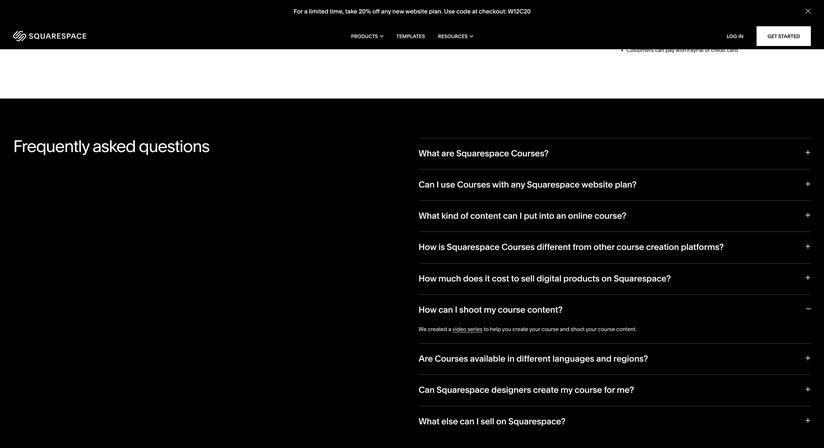 Task type: describe. For each thing, give the bounding box(es) containing it.
how much does it cost to sell digital products on squarespace? button
[[419, 263, 811, 295]]

use
[[444, 8, 455, 15]]

are
[[442, 148, 455, 159]]

series
[[468, 326, 483, 333]]

are courses available in different languages and regions?
[[419, 354, 648, 365]]

to for cost
[[511, 274, 519, 284]]

log             in link
[[727, 33, 744, 39]]

squarespace inside "dropdown button"
[[527, 180, 580, 190]]

log
[[727, 33, 738, 39]]

what else can i sell on squarespace? button
[[419, 407, 811, 438]]

does
[[463, 274, 483, 284]]

2 vertical spatial courses
[[435, 354, 468, 365]]

shoot inside dropdown button
[[460, 305, 482, 316]]

how can i shoot my course content? button
[[419, 295, 811, 326]]

what kind of content can i put into an online course?
[[419, 211, 627, 222]]

into
[[539, 211, 555, 222]]

digital
[[537, 274, 562, 284]]

paypal
[[688, 47, 704, 53]]

get started link
[[757, 26, 811, 46]]

how is squarespace courses different from other course creation platforms?
[[419, 242, 724, 253]]

help
[[490, 326, 501, 333]]

products
[[564, 274, 600, 284]]

plan?
[[615, 180, 637, 190]]

at
[[472, 8, 478, 15]]

platforms?
[[681, 242, 724, 253]]

for
[[294, 8, 303, 15]]

courses for different
[[502, 242, 535, 253]]

can inside dropdown button
[[439, 305, 453, 316]]

how much does it cost to sell digital products on squarespace?
[[419, 274, 671, 284]]

course left content. at bottom
[[598, 326, 615, 333]]

content.
[[617, 326, 637, 333]]

kind
[[442, 211, 459, 222]]

my for shoot
[[484, 305, 496, 316]]

sell inside dropdown button
[[521, 274, 535, 284]]

courses for with
[[457, 180, 491, 190]]

1 vertical spatial and
[[560, 326, 570, 333]]

get started
[[768, 33, 800, 39]]

are
[[419, 354, 433, 365]]

in
[[508, 354, 515, 365]]

can left the pay
[[655, 47, 665, 53]]

is
[[439, 242, 445, 253]]

customers
[[627, 47, 654, 53]]

what are squarespace courses?
[[419, 148, 549, 159]]

website inside "dropdown button"
[[582, 180, 613, 190]]

can for can i use courses with any squarespace website plan?
[[419, 180, 435, 190]]

put
[[524, 211, 537, 222]]

other
[[594, 242, 615, 253]]

on inside 'dropdown button'
[[496, 417, 507, 427]]

code
[[456, 8, 471, 15]]

1 vertical spatial customer
[[436, 34, 460, 41]]

an
[[557, 211, 566, 222]]

course right other
[[617, 242, 644, 253]]

how for how is squarespace courses different from other course creation platforms?
[[419, 242, 437, 253]]

frequently asked questions
[[13, 136, 209, 157]]

else
[[442, 417, 458, 427]]

from
[[573, 242, 592, 253]]

what are squarespace courses? button
[[419, 138, 811, 169]]

limited
[[309, 8, 328, 15]]

content
[[470, 211, 501, 222]]

started
[[779, 33, 800, 39]]

take
[[345, 8, 357, 15]]

20%
[[359, 8, 371, 15]]

how can i shoot my course content?
[[419, 305, 563, 316]]

online
[[568, 211, 593, 222]]

resources button
[[438, 23, 473, 49]]

2 your from the left
[[586, 326, 597, 333]]

can i use courses with any squarespace website plan?
[[419, 180, 637, 190]]

languages
[[553, 354, 595, 365]]

1 horizontal spatial with
[[676, 47, 686, 53]]

off
[[372, 8, 380, 15]]

use
[[441, 180, 455, 190]]

new
[[392, 8, 404, 15]]

card
[[727, 47, 738, 53]]

1 horizontal spatial shoot
[[571, 326, 585, 333]]

0 vertical spatial create
[[513, 326, 529, 333]]

designers
[[492, 386, 531, 396]]

sell inside 'dropdown button'
[[481, 417, 495, 427]]

can for can squarespace designers create my course for me?
[[419, 386, 435, 396]]

are courses available in different languages and regions? button
[[419, 344, 811, 375]]

squarespace logo image
[[13, 31, 86, 41]]

squarespace logo link
[[13, 31, 173, 41]]

cost
[[492, 274, 509, 284]]

much
[[439, 274, 461, 284]]

course up 'you' on the bottom right of page
[[498, 305, 526, 316]]

0 horizontal spatial website
[[405, 8, 428, 15]]



Task type: vqa. For each thing, say whether or not it's contained in the screenshot.
Colima "image"
no



Task type: locate. For each thing, give the bounding box(es) containing it.
0 horizontal spatial any
[[381, 8, 391, 15]]

you
[[502, 326, 511, 333]]

different right in
[[517, 354, 551, 365]]

on
[[602, 274, 612, 284], [496, 417, 507, 427]]

any right off
[[381, 8, 391, 15]]

24/7
[[424, 34, 435, 41]]

any up what kind of content can i put into an online course?
[[511, 180, 525, 190]]

frequently
[[13, 136, 89, 157]]

a
[[304, 8, 308, 15], [449, 326, 452, 333]]

0 vertical spatial any
[[381, 8, 391, 15]]

we created a video series to help you create your course and shoot your course content.
[[419, 326, 637, 333]]

1 vertical spatial create
[[533, 386, 559, 396]]

3 how from the top
[[419, 305, 437, 316]]

2 can from the top
[[419, 386, 435, 396]]

squarespace
[[456, 148, 509, 159], [527, 180, 580, 190], [447, 242, 500, 253], [437, 386, 490, 396]]

course
[[617, 242, 644, 253], [498, 305, 526, 316], [542, 326, 559, 333], [598, 326, 615, 333], [575, 386, 602, 396]]

how for how much does it cost to sell digital products on squarespace?
[[419, 274, 437, 284]]

on down designers
[[496, 417, 507, 427]]

can squarespace designers create my course for me?
[[419, 386, 634, 396]]

video
[[453, 326, 467, 333]]

what for what kind of content can i put into an online course?
[[419, 211, 440, 222]]

different
[[537, 242, 571, 253], [517, 354, 551, 365]]

to inside dropdown button
[[511, 274, 519, 284]]

1 horizontal spatial website
[[582, 180, 613, 190]]

resources
[[438, 33, 468, 39]]

can inside 'dropdown button'
[[460, 417, 475, 427]]

24/7 customer support
[[424, 34, 481, 41]]

1 vertical spatial any
[[511, 180, 525, 190]]

available
[[470, 354, 506, 365]]

courses inside "dropdown button"
[[457, 180, 491, 190]]

my
[[484, 305, 496, 316], [561, 386, 573, 396]]

created
[[428, 326, 447, 333]]

0 horizontal spatial create
[[513, 326, 529, 333]]

0 horizontal spatial with
[[492, 180, 509, 190]]

0 vertical spatial what
[[419, 148, 440, 159]]

any
[[381, 8, 391, 15], [511, 180, 525, 190]]

0 horizontal spatial a
[[304, 8, 308, 15]]

me?
[[617, 386, 634, 396]]

can left put
[[503, 211, 518, 222]]

support
[[461, 34, 481, 41]]

in
[[739, 33, 744, 39]]

to left help
[[484, 326, 489, 333]]

what inside dropdown button
[[419, 148, 440, 159]]

my down languages at the right of the page
[[561, 386, 573, 396]]

how for how can i shoot my course content?
[[419, 305, 437, 316]]

1 horizontal spatial a
[[449, 326, 452, 333]]

i right else
[[477, 417, 479, 427]]

0 vertical spatial shoot
[[460, 305, 482, 316]]

2 how from the top
[[419, 274, 437, 284]]

0 horizontal spatial to
[[484, 326, 489, 333]]

i left use
[[437, 180, 439, 190]]

get
[[768, 33, 778, 39]]

can inside dropdown button
[[503, 211, 518, 222]]

1 horizontal spatial squarespace?
[[614, 274, 671, 284]]

different for courses
[[537, 242, 571, 253]]

sell
[[521, 274, 535, 284], [481, 417, 495, 427]]

0 horizontal spatial on
[[496, 417, 507, 427]]

0 vertical spatial on
[[602, 274, 612, 284]]

0 vertical spatial my
[[484, 305, 496, 316]]

1 horizontal spatial to
[[511, 274, 519, 284]]

asked
[[93, 136, 136, 157]]

1 how from the top
[[419, 242, 437, 253]]

1 vertical spatial website
[[582, 180, 613, 190]]

0 horizontal spatial your
[[530, 326, 541, 333]]

my up help
[[484, 305, 496, 316]]

0 vertical spatial customer
[[459, 9, 482, 16]]

i inside "dropdown button"
[[437, 180, 439, 190]]

courses?
[[511, 148, 549, 159]]

customer right use
[[459, 9, 482, 16]]

for
[[604, 386, 615, 396]]

your down the how can i shoot my course content? dropdown button
[[586, 326, 597, 333]]

with
[[676, 47, 686, 53], [492, 180, 509, 190]]

different left from
[[537, 242, 571, 253]]

1 vertical spatial what
[[419, 211, 440, 222]]

what inside dropdown button
[[419, 211, 440, 222]]

1 what from the top
[[419, 148, 440, 159]]

customer right 24/7
[[436, 34, 460, 41]]

shoot up languages at the right of the page
[[571, 326, 585, 333]]

video series link
[[453, 326, 483, 333]]

course down content?
[[542, 326, 559, 333]]

can squarespace designers create my course for me? button
[[419, 375, 811, 407]]

can inside dropdown button
[[419, 386, 435, 396]]

0 vertical spatial with
[[676, 47, 686, 53]]

1 vertical spatial my
[[561, 386, 573, 396]]

2 vertical spatial how
[[419, 305, 437, 316]]

credit
[[712, 47, 726, 53]]

squarespace? inside 'dropdown button'
[[509, 417, 566, 427]]

on right products
[[602, 274, 612, 284]]

2 horizontal spatial and
[[597, 354, 612, 365]]

3 what from the top
[[419, 417, 440, 427]]

insights
[[484, 9, 503, 16]]

0 horizontal spatial and
[[448, 9, 458, 16]]

website right new on the top left
[[405, 8, 428, 15]]

i inside 'dropdown button'
[[477, 417, 479, 427]]

customers can pay with paypal or credit card
[[627, 47, 738, 53]]

0 vertical spatial how
[[419, 242, 437, 253]]

courses right are
[[435, 354, 468, 365]]

course?
[[595, 211, 627, 222]]

we
[[419, 326, 427, 333]]

what left else
[[419, 417, 440, 427]]

1 vertical spatial with
[[492, 180, 509, 190]]

create
[[513, 326, 529, 333], [533, 386, 559, 396]]

i up video on the bottom right of page
[[455, 305, 458, 316]]

create inside can squarespace designers create my course for me? dropdown button
[[533, 386, 559, 396]]

what inside 'dropdown button'
[[419, 417, 440, 427]]

courses down what kind of content can i put into an online course?
[[502, 242, 535, 253]]

1 vertical spatial different
[[517, 354, 551, 365]]

with inside "dropdown button"
[[492, 180, 509, 190]]

1 horizontal spatial create
[[533, 386, 559, 396]]

creation
[[646, 242, 679, 253]]

a left video on the bottom right of page
[[449, 326, 452, 333]]

and down content?
[[560, 326, 570, 333]]

content?
[[528, 305, 563, 316]]

courses right use
[[457, 180, 491, 190]]

can down are
[[419, 386, 435, 396]]

1 vertical spatial shoot
[[571, 326, 585, 333]]

what else can i sell on squarespace?
[[419, 417, 566, 427]]

squarespace? inside dropdown button
[[614, 274, 671, 284]]

to right cost
[[511, 274, 519, 284]]

analytics
[[424, 9, 447, 16]]

1 vertical spatial sell
[[481, 417, 495, 427]]

1 vertical spatial how
[[419, 274, 437, 284]]

1 horizontal spatial my
[[561, 386, 573, 396]]

what left kind
[[419, 211, 440, 222]]

analytics and customer insights
[[424, 9, 503, 16]]

2 vertical spatial what
[[419, 417, 440, 427]]

w12c20
[[508, 8, 531, 15]]

how
[[419, 242, 437, 253], [419, 274, 437, 284], [419, 305, 437, 316]]

and left 'regions?'
[[597, 354, 612, 365]]

0 vertical spatial a
[[304, 8, 308, 15]]

checkout:
[[479, 8, 507, 15]]

0 vertical spatial courses
[[457, 180, 491, 190]]

1 horizontal spatial sell
[[521, 274, 535, 284]]

time,
[[330, 8, 344, 15]]

1 vertical spatial squarespace?
[[509, 417, 566, 427]]

1 horizontal spatial on
[[602, 274, 612, 284]]

to for series
[[484, 326, 489, 333]]

and right plan.
[[448, 9, 458, 16]]

i left put
[[520, 211, 522, 222]]

0 horizontal spatial sell
[[481, 417, 495, 427]]

plan.
[[429, 8, 443, 15]]

courses
[[457, 180, 491, 190], [502, 242, 535, 253], [435, 354, 468, 365]]

2 vertical spatial and
[[597, 354, 612, 365]]

0 vertical spatial website
[[405, 8, 428, 15]]

1 vertical spatial on
[[496, 417, 507, 427]]

0 horizontal spatial my
[[484, 305, 496, 316]]

can left use
[[419, 180, 435, 190]]

website left plan?
[[582, 180, 613, 190]]

my for create
[[561, 386, 573, 396]]

for a limited time, take 20% off any new website plan. use code at checkout: w12c20
[[294, 8, 531, 15]]

of
[[461, 211, 469, 222]]

0 vertical spatial and
[[448, 9, 458, 16]]

0 horizontal spatial squarespace?
[[509, 417, 566, 427]]

course left for
[[575, 386, 602, 396]]

and inside dropdown button
[[597, 354, 612, 365]]

what kind of content can i put into an online course? button
[[419, 201, 811, 232]]

what for what are squarespace courses?
[[419, 148, 440, 159]]

questions
[[139, 136, 209, 157]]

templates link
[[397, 23, 425, 49]]

and
[[448, 9, 458, 16], [560, 326, 570, 333], [597, 354, 612, 365]]

log             in
[[727, 33, 744, 39]]

0 vertical spatial sell
[[521, 274, 535, 284]]

1 your from the left
[[530, 326, 541, 333]]

1 horizontal spatial and
[[560, 326, 570, 333]]

0 vertical spatial to
[[511, 274, 519, 284]]

2 what from the top
[[419, 211, 440, 222]]

0 vertical spatial different
[[537, 242, 571, 253]]

1 vertical spatial to
[[484, 326, 489, 333]]

a right for
[[304, 8, 308, 15]]

your down content?
[[530, 326, 541, 333]]

0 vertical spatial squarespace?
[[614, 274, 671, 284]]

or
[[705, 47, 710, 53]]

templates
[[397, 33, 425, 39]]

different for in
[[517, 354, 551, 365]]

on inside dropdown button
[[602, 274, 612, 284]]

1 vertical spatial courses
[[502, 242, 535, 253]]

can up created
[[439, 305, 453, 316]]

i inside dropdown button
[[455, 305, 458, 316]]

shoot
[[460, 305, 482, 316], [571, 326, 585, 333]]

i inside dropdown button
[[520, 211, 522, 222]]

1 horizontal spatial any
[[511, 180, 525, 190]]

your
[[530, 326, 541, 333], [586, 326, 597, 333]]

can right else
[[460, 417, 475, 427]]

1 can from the top
[[419, 180, 435, 190]]

0 vertical spatial can
[[419, 180, 435, 190]]

any inside "dropdown button"
[[511, 180, 525, 190]]

1 vertical spatial can
[[419, 386, 435, 396]]

regions?
[[614, 354, 648, 365]]

pay
[[666, 47, 675, 53]]

how left is
[[419, 242, 437, 253]]

what for what else can i sell on squarespace?
[[419, 417, 440, 427]]

can inside "dropdown button"
[[419, 180, 435, 190]]

can i use courses with any squarespace website plan? button
[[419, 169, 811, 201]]

shoot up video series link
[[460, 305, 482, 316]]

products
[[351, 33, 378, 39]]

1 vertical spatial a
[[449, 326, 452, 333]]

1 horizontal spatial your
[[586, 326, 597, 333]]

0 horizontal spatial shoot
[[460, 305, 482, 316]]

customer
[[459, 9, 482, 16], [436, 34, 460, 41]]

what left are
[[419, 148, 440, 159]]

to
[[511, 274, 519, 284], [484, 326, 489, 333]]

how left much
[[419, 274, 437, 284]]

how up the we
[[419, 305, 437, 316]]

how is squarespace courses different from other course creation platforms? button
[[419, 232, 811, 263]]



